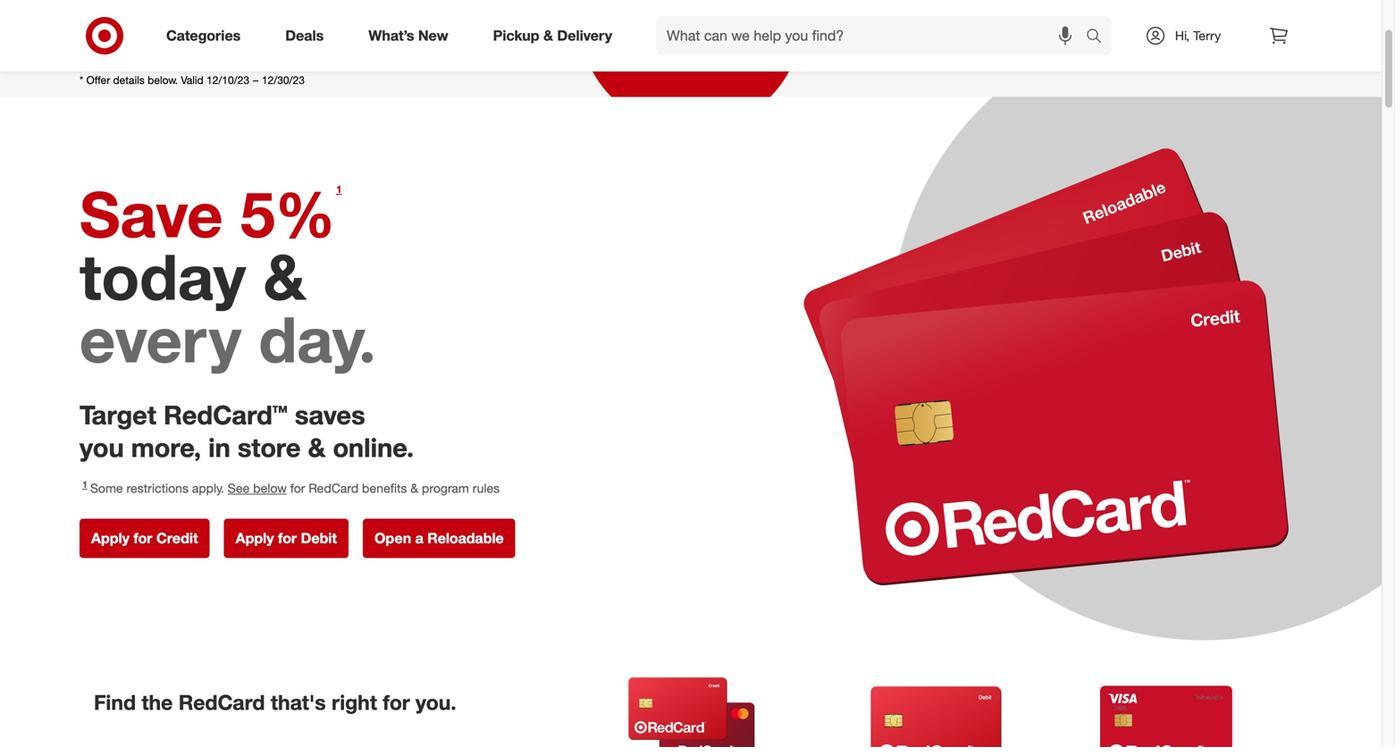 Task type: locate. For each thing, give the bounding box(es) containing it.
What can we help you find? suggestions appear below search field
[[656, 16, 1090, 55]]

apply for apply for credit
[[91, 529, 130, 547]]

12/10/23 down "target."
[[965, 49, 1008, 62]]

12/30/23 down offer is redeemable only through target circle™.
[[262, 73, 305, 87]]

limited
[[611, 2, 703, 34]]

* link
[[838, 49, 842, 62], [80, 73, 83, 87]]

0 horizontal spatial 12/10/23
[[206, 73, 249, 87]]

on a future qualifying purchase over $50 when approved for a
[[80, 0, 530, 40]]

0 vertical spatial $50
[[374, 0, 402, 15]]

$50
[[374, 0, 402, 15], [893, 19, 920, 40]]

0 vertical spatial below.
[[906, 49, 937, 62]]

– down circle™. on the top left
[[252, 73, 259, 87]]

0 horizontal spatial * link
[[80, 73, 83, 87]]

in
[[208, 432, 230, 463]]

see
[[228, 480, 250, 496]]

1 horizontal spatial details
[[872, 49, 903, 62]]

0 vertical spatial details
[[872, 49, 903, 62]]

you.
[[416, 690, 456, 715]]

0 horizontal spatial 1
[[82, 479, 87, 490]]

& inside target redcard™ saves you more, in store & online.
[[308, 432, 326, 463]]

redeemable
[[383, 19, 478, 40]]

offer for on a future qualifying purchase over $50 when approved for a
[[86, 73, 110, 87]]

0 vertical spatial –
[[1011, 49, 1018, 62]]

* for on a future qualifying purchase over $50 when approved for a
[[80, 73, 83, 87]]

details down through
[[113, 73, 145, 87]]

categories link
[[151, 16, 263, 55]]

restrictions
[[126, 480, 189, 496]]

offer inside offer is redeemable only through target circle™.
[[320, 19, 360, 40]]

0 horizontal spatial $50
[[374, 0, 402, 15]]

details down spend
[[872, 49, 903, 62]]

reloadable
[[427, 529, 504, 547]]

apply for credit link
[[80, 519, 210, 558]]

12/30/23
[[1020, 49, 1063, 62], [262, 73, 305, 87]]

some
[[90, 480, 123, 496]]

0 vertical spatial 1
[[336, 183, 342, 196]]

search
[[1078, 29, 1121, 46]]

* down spend
[[838, 49, 842, 62]]

save 5%
[[80, 176, 335, 252]]

1 horizontal spatial below.
[[906, 49, 937, 62]]

* link down through
[[80, 73, 83, 87]]

details
[[872, 49, 903, 62], [113, 73, 145, 87]]

1 inside 1 some restrictions apply. see below for redcard benefits & program rules
[[82, 479, 87, 490]]

1 vertical spatial offer
[[845, 49, 869, 62]]

below. down categories
[[148, 73, 178, 87]]

* offer details below. valid 12/10/23 – 12/30/23
[[838, 49, 1063, 62], [80, 73, 305, 87]]

categories
[[166, 27, 241, 44]]

1 vertical spatial 1
[[82, 479, 87, 490]]

2 horizontal spatial offer
[[845, 49, 869, 62]]

deals link
[[270, 16, 346, 55]]

1 horizontal spatial apply
[[236, 529, 274, 547]]

0 horizontal spatial * offer details below. valid 12/10/23 – 12/30/23
[[80, 73, 305, 87]]

* offer details below. valid 12/10/23 – 12/30/23 for qualifying
[[80, 73, 305, 87]]

2 apply from the left
[[236, 529, 274, 547]]

* link down spend
[[838, 49, 842, 62]]

below.
[[906, 49, 937, 62], [148, 73, 178, 87]]

valid
[[940, 49, 962, 62], [181, 73, 203, 87]]

redcard right the
[[179, 690, 265, 715]]

* down through
[[80, 73, 83, 87]]

rules
[[473, 480, 500, 496]]

offers
[[653, 39, 729, 71]]

1 some restrictions apply. see below for redcard benefits & program rules
[[82, 479, 500, 496]]

1 vertical spatial * link
[[80, 73, 83, 87]]

– for target.
[[1011, 49, 1018, 62]]

5%
[[240, 176, 335, 252]]

–
[[1011, 49, 1018, 62], [252, 73, 259, 87]]

1 vertical spatial details
[[113, 73, 145, 87]]

offer down over
[[320, 19, 360, 40]]

* link for on a future qualifying purchase over $50 when approved for a
[[80, 73, 83, 87]]

below. down "at"
[[906, 49, 937, 62]]

offer down spend
[[845, 49, 869, 62]]

details for $50
[[872, 49, 903, 62]]

apply down some
[[91, 529, 130, 547]]

a right open
[[415, 529, 423, 547]]

*
[[838, 49, 842, 62], [80, 73, 83, 87]]

1 horizontal spatial redcard
[[309, 480, 358, 496]]

12/10/23
[[965, 49, 1008, 62], [206, 73, 249, 87]]

0 horizontal spatial apply
[[91, 529, 130, 547]]

1 apply from the left
[[91, 529, 130, 547]]

for
[[80, 19, 102, 40], [290, 480, 305, 496], [134, 529, 152, 547], [278, 529, 297, 547], [383, 690, 410, 715]]

0 vertical spatial a
[[105, 0, 114, 15]]

offer down through
[[86, 73, 110, 87]]

0 vertical spatial redcard
[[309, 480, 358, 496]]

save
[[80, 176, 223, 252]]

– down and spend $50 at target.
[[1011, 49, 1018, 62]]

0 vertical spatial * link
[[838, 49, 842, 62]]

a
[[105, 0, 114, 15], [107, 19, 116, 40], [415, 529, 423, 547]]

0 horizontal spatial 12/30/23
[[262, 73, 305, 87]]

1
[[336, 183, 342, 196], [82, 479, 87, 490]]

pickup & delivery
[[493, 27, 612, 44]]

for inside on a future qualifying purchase over $50 when approved for a
[[80, 19, 102, 40]]

redcard
[[309, 480, 358, 496], [179, 690, 265, 715]]

* offer details below. valid 12/10/23 – 12/30/23 down "at"
[[838, 49, 1063, 62]]

1 vertical spatial * offer details below. valid 12/10/23 – 12/30/23
[[80, 73, 305, 87]]

$50 inside and spend $50 at target.
[[893, 19, 920, 40]]

apply inside apply for debit link
[[236, 529, 274, 547]]

* offer details below. valid 12/10/23 – 12/30/23 for at
[[838, 49, 1063, 62]]

1 vertical spatial target
[[80, 399, 156, 431]]

only
[[483, 19, 517, 40]]

valid down categories
[[181, 73, 203, 87]]

$50 inside on a future qualifying purchase over $50 when approved for a
[[374, 0, 402, 15]]

1 right 5%
[[336, 183, 342, 196]]

1 vertical spatial valid
[[181, 73, 203, 87]]

&
[[543, 27, 553, 44], [263, 238, 306, 315], [308, 432, 326, 463], [410, 480, 418, 496]]

what's
[[368, 27, 414, 44]]

target.
[[945, 19, 1000, 40]]

0 vertical spatial * offer details below. valid 12/10/23 – 12/30/23
[[838, 49, 1063, 62]]

the
[[142, 690, 173, 715]]

qualifying
[[172, 0, 250, 15]]

apply
[[91, 529, 130, 547], [236, 529, 274, 547]]

* link for and spend $50 at target.
[[838, 49, 842, 62]]

that's
[[271, 690, 326, 715]]

0 horizontal spatial redcard
[[179, 690, 265, 715]]

1 horizontal spatial 12/30/23
[[1020, 49, 1063, 62]]

1 horizontal spatial –
[[1011, 49, 1018, 62]]

a up through
[[107, 19, 116, 40]]

2 vertical spatial offer
[[86, 73, 110, 87]]

target
[[148, 43, 198, 64], [80, 399, 156, 431]]

apply down below
[[236, 529, 274, 547]]

12/10/23 down circle™. on the top left
[[206, 73, 249, 87]]

1 vertical spatial *
[[80, 73, 83, 87]]

0 vertical spatial 12/10/23
[[965, 49, 1008, 62]]

0 horizontal spatial valid
[[181, 73, 203, 87]]

program
[[422, 480, 469, 496]]

is
[[365, 19, 378, 40]]

$50 left "at"
[[893, 19, 920, 40]]

today
[[80, 238, 246, 315]]

offer
[[320, 19, 360, 40], [845, 49, 869, 62], [86, 73, 110, 87]]

1 vertical spatial –
[[252, 73, 259, 87]]

benefits
[[362, 480, 407, 496]]

below
[[253, 480, 287, 496]]

$50 up is
[[374, 0, 402, 15]]

1 vertical spatial 12/30/23
[[262, 73, 305, 87]]

0 horizontal spatial details
[[113, 73, 145, 87]]

online.
[[333, 432, 414, 463]]

2 vertical spatial a
[[415, 529, 423, 547]]

apply for credit
[[91, 529, 198, 547]]

redcard credit image
[[609, 675, 775, 747]]

every
[[80, 301, 241, 377]]

0 horizontal spatial –
[[252, 73, 259, 87]]

1 vertical spatial below.
[[148, 73, 178, 87]]

12/30/23 down and spend $50 at target.
[[1020, 49, 1063, 62]]

redcard™
[[164, 399, 288, 431]]

purchase
[[255, 0, 330, 15]]

0 horizontal spatial *
[[80, 73, 83, 87]]

apply for debit link
[[224, 519, 349, 558]]

target up you
[[80, 399, 156, 431]]

1 horizontal spatial offer
[[320, 19, 360, 40]]

what's new link
[[353, 16, 471, 55]]

target down future
[[148, 43, 198, 64]]

terry
[[1193, 28, 1221, 43]]

valid down "at"
[[940, 49, 962, 62]]

redcard left benefits
[[309, 480, 358, 496]]

1 horizontal spatial 12/10/23
[[965, 49, 1008, 62]]

1 horizontal spatial $50
[[893, 19, 920, 40]]

limited time offers
[[611, 2, 770, 71]]

a for open
[[415, 529, 423, 547]]

0 vertical spatial *
[[838, 49, 842, 62]]

* offer details below. valid 12/10/23 – 12/30/23 down categories
[[80, 73, 305, 87]]

1 vertical spatial redcard
[[179, 690, 265, 715]]

apply inside "apply for credit" link
[[91, 529, 130, 547]]

find
[[94, 690, 136, 715]]

time
[[710, 2, 770, 34]]

0 vertical spatial offer
[[320, 19, 360, 40]]

1 horizontal spatial valid
[[940, 49, 962, 62]]

1 horizontal spatial *
[[838, 49, 842, 62]]

1 horizontal spatial 1
[[336, 183, 342, 196]]

1 horizontal spatial * link
[[838, 49, 842, 62]]

1 left some
[[82, 479, 87, 490]]

0 vertical spatial 12/30/23
[[1020, 49, 1063, 62]]

open a reloadable link
[[363, 519, 515, 558]]

0 vertical spatial target
[[148, 43, 198, 64]]

1 vertical spatial $50
[[893, 19, 920, 40]]

0 vertical spatial valid
[[940, 49, 962, 62]]

0 horizontal spatial offer
[[86, 73, 110, 87]]

1 horizontal spatial * offer details below. valid 12/10/23 – 12/30/23
[[838, 49, 1063, 62]]

for down on
[[80, 19, 102, 40]]

0 horizontal spatial below.
[[148, 73, 178, 87]]

for right below
[[290, 480, 305, 496]]

1 vertical spatial 12/10/23
[[206, 73, 249, 87]]

details for future
[[113, 73, 145, 87]]

a right on
[[105, 0, 114, 15]]



Task type: vqa. For each thing, say whether or not it's contained in the screenshot.
Check
no



Task type: describe. For each thing, give the bounding box(es) containing it.
offer for and spend $50 at target.
[[845, 49, 869, 62]]

pickup
[[493, 27, 539, 44]]

debit
[[301, 529, 337, 547]]

redcard inside 1 some restrictions apply. see below for redcard benefits & program rules
[[309, 480, 358, 496]]

1 for 1
[[336, 183, 342, 196]]

1 link
[[333, 182, 345, 202]]

target inside offer is redeemable only through target circle™.
[[148, 43, 198, 64]]

search button
[[1078, 16, 1121, 59]]

future
[[119, 0, 167, 15]]

12/10/23 for purchase
[[206, 73, 249, 87]]

a for on
[[105, 0, 114, 15]]

& inside 1 some restrictions apply. see below for redcard benefits & program rules
[[410, 480, 418, 496]]

delivery
[[557, 27, 612, 44]]

over
[[335, 0, 370, 15]]

day.
[[259, 301, 376, 377]]

store
[[238, 432, 301, 463]]

apply for apply for debit
[[236, 529, 274, 547]]

when
[[406, 0, 450, 15]]

deals
[[285, 27, 324, 44]]

1 vertical spatial a
[[107, 19, 116, 40]]

target redcard™ saves you more, in store & online.
[[80, 399, 414, 463]]

– for purchase
[[252, 73, 259, 87]]

saves
[[295, 399, 365, 431]]

and
[[1224, 0, 1255, 15]]

12/30/23 for purchase
[[262, 73, 305, 87]]

open
[[374, 529, 411, 547]]

redcards image
[[788, 146, 1302, 585]]

12/30/23 for target.
[[1020, 49, 1063, 62]]

redcard debit image
[[853, 683, 1019, 747]]

valid for qualifying
[[181, 73, 203, 87]]

you
[[80, 432, 124, 463]]

valid for at
[[940, 49, 962, 62]]

credit
[[156, 529, 198, 547]]

right
[[332, 690, 377, 715]]

* for and spend $50 at target.
[[838, 49, 842, 62]]

new
[[418, 27, 448, 44]]

apply for debit
[[236, 529, 337, 547]]

hi, terry
[[1175, 28, 1221, 43]]

more,
[[131, 432, 201, 463]]

find the redcard that's right for you.
[[94, 690, 456, 715]]

and spend $50 at target.
[[838, 0, 1255, 40]]

below. for future
[[148, 73, 178, 87]]

for left debit
[[278, 529, 297, 547]]

apply.
[[192, 480, 224, 496]]

1 for 1 some restrictions apply. see below for redcard benefits & program rules
[[82, 479, 87, 490]]

for inside 1 some restrictions apply. see below for redcard benefits & program rules
[[290, 480, 305, 496]]

what's new
[[368, 27, 448, 44]]

through
[[80, 43, 143, 64]]

at
[[925, 19, 941, 40]]

offer is redeemable only through target circle™.
[[80, 19, 517, 64]]

spend
[[838, 19, 888, 40]]

redcard reloadable account image
[[1083, 686, 1250, 747]]

below. for $50
[[906, 49, 937, 62]]

circle™.
[[203, 43, 264, 64]]

approved
[[455, 0, 530, 15]]

every day.
[[80, 301, 376, 377]]

target inside target redcard™ saves you more, in store & online.
[[80, 399, 156, 431]]

open a reloadable
[[374, 529, 504, 547]]

for left the credit
[[134, 529, 152, 547]]

12/10/23 for target.
[[965, 49, 1008, 62]]

today &
[[80, 238, 306, 315]]

pickup & delivery link
[[478, 16, 635, 55]]

hi,
[[1175, 28, 1190, 43]]

for left you.
[[383, 690, 410, 715]]

on
[[80, 0, 100, 15]]



